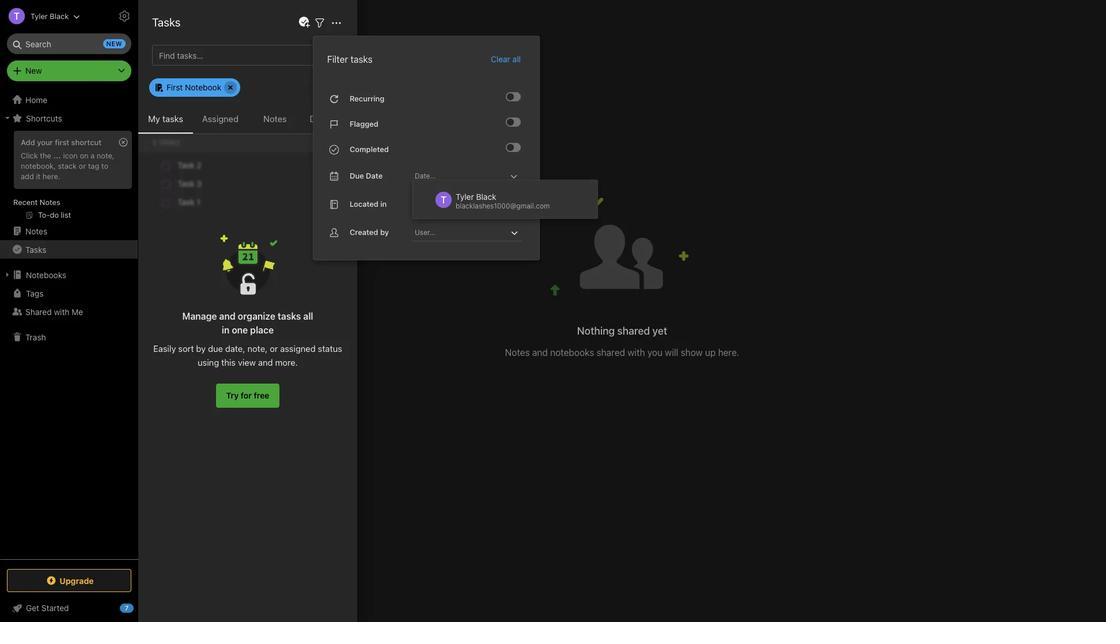 Task type: locate. For each thing, give the bounding box(es) containing it.
1 horizontal spatial tyler
[[456, 192, 474, 201]]

shared with me down 'tags' button
[[25, 307, 83, 317]]

tasks inside button
[[25, 245, 46, 254]]

tasks up notebooks at left
[[25, 245, 46, 254]]

shared with me element
[[138, 0, 1106, 622]]

date…
[[415, 171, 436, 180]]

by left due
[[196, 343, 206, 354]]

1 horizontal spatial and
[[258, 357, 273, 368]]

0 vertical spatial all
[[513, 54, 521, 64]]

new button
[[7, 61, 131, 81]]

1 vertical spatial me
[[72, 307, 83, 317]]

0 horizontal spatial all
[[303, 311, 313, 322]]

1 vertical spatial all
[[303, 311, 313, 322]]

try for free button
[[216, 384, 279, 408]]

1 vertical spatial here.
[[718, 348, 740, 358]]

tyler for tyler black blacklashes1000@gmail.com
[[456, 192, 474, 201]]

notes link
[[0, 222, 138, 240]]

1 vertical spatial in
[[222, 325, 230, 335]]

tasks right my
[[162, 114, 183, 124]]

1 vertical spatial tyler
[[456, 192, 474, 201]]

1 vertical spatial shared
[[597, 348, 625, 358]]

due for due date
[[350, 171, 364, 181]]

note, up view
[[248, 343, 268, 354]]

all
[[513, 54, 521, 64], [303, 311, 313, 322]]

black up search text box
[[50, 11, 69, 20]]

add your first shortcut
[[21, 138, 102, 147]]

1 vertical spatial due
[[350, 171, 364, 181]]

and for manage
[[219, 311, 236, 322]]

tasks right organize
[[278, 311, 301, 322]]

me up the find tasks… text field
[[218, 16, 234, 29]]

shared down nothing shared yet
[[597, 348, 625, 358]]

assigned
[[280, 343, 316, 354]]

get started
[[26, 603, 69, 613]]

shared with me
[[156, 16, 234, 29], [25, 307, 83, 317]]

me
[[218, 16, 234, 29], [72, 307, 83, 317]]

0 vertical spatial black
[[50, 11, 69, 20]]

Search text field
[[15, 33, 123, 54]]

black
[[50, 11, 69, 20], [476, 192, 497, 201]]

and inside shared with me element
[[532, 348, 548, 358]]

in
[[381, 200, 387, 209], [222, 325, 230, 335]]

2 vertical spatial with
[[628, 348, 645, 358]]

get
[[26, 603, 39, 613]]

clear all
[[491, 54, 521, 64]]

in right located on the top left of page
[[381, 200, 387, 209]]

0 horizontal spatial note,
[[97, 151, 114, 160]]

and for notes
[[532, 348, 548, 358]]

tasks inside the manage and organize tasks all in one place
[[278, 311, 301, 322]]

shared down tags
[[25, 307, 52, 317]]

add
[[21, 172, 34, 181]]

add
[[21, 138, 35, 147]]

0 horizontal spatial due
[[310, 114, 326, 124]]

created
[[350, 228, 378, 237]]

1 horizontal spatial all
[[513, 54, 521, 64]]

0 horizontal spatial tasks
[[25, 245, 46, 254]]

tyler down the date… field
[[456, 192, 474, 201]]

tasks for my tasks
[[162, 114, 183, 124]]

here. right up
[[718, 348, 740, 358]]

here. inside shared with me element
[[718, 348, 740, 358]]

or up "more."
[[270, 343, 278, 354]]

0 vertical spatial me
[[218, 16, 234, 29]]

clear
[[491, 54, 511, 64]]

black for tyler black blacklashes1000@gmail.com
[[476, 192, 497, 201]]

shortcuts
[[26, 113, 62, 123]]

due dates button
[[303, 112, 357, 134]]

or inside icon on a note, notebook, stack or tag to add it here.
[[79, 161, 86, 171]]

due left date
[[350, 171, 364, 181]]

1 horizontal spatial with
[[194, 16, 215, 29]]

flagged image
[[507, 118, 514, 125]]

1 vertical spatial or
[[270, 343, 278, 354]]

by
[[380, 228, 389, 237], [196, 343, 206, 354]]

0 horizontal spatial and
[[219, 311, 236, 322]]

1 vertical spatial shared
[[25, 307, 52, 317]]

notes inside shared with me element
[[505, 348, 530, 358]]

all right clear
[[513, 54, 521, 64]]

up
[[705, 348, 716, 358]]

due inside button
[[310, 114, 326, 124]]

0 horizontal spatial or
[[79, 161, 86, 171]]

nothing
[[577, 325, 615, 337]]

1 horizontal spatial by
[[380, 228, 389, 237]]

blacklashes1000@gmail.com
[[456, 201, 550, 210]]

tree
[[0, 90, 138, 559]]

1 horizontal spatial or
[[270, 343, 278, 354]]

notes left notebooks
[[505, 348, 530, 358]]

try for free
[[226, 391, 269, 401]]

due
[[310, 114, 326, 124], [350, 171, 364, 181]]

and right view
[[258, 357, 273, 368]]

0 vertical spatial due
[[310, 114, 326, 124]]

tasks button
[[0, 240, 138, 259]]

 Date picker field
[[413, 168, 532, 185]]

0 horizontal spatial with
[[54, 307, 69, 317]]

tags button
[[0, 284, 138, 303]]

notebooks
[[550, 348, 594, 358]]

2 vertical spatial tasks
[[278, 311, 301, 322]]

0 horizontal spatial in
[[222, 325, 230, 335]]

1 horizontal spatial due
[[350, 171, 364, 181]]

using
[[198, 357, 219, 368]]

0 horizontal spatial black
[[50, 11, 69, 20]]

1 horizontal spatial tasks
[[278, 311, 301, 322]]

0 vertical spatial or
[[79, 161, 86, 171]]

and inside the manage and organize tasks all in one place
[[219, 311, 236, 322]]

shared
[[156, 16, 191, 29], [25, 307, 52, 317]]

0 vertical spatial here.
[[43, 172, 60, 181]]

shared
[[618, 325, 650, 337], [597, 348, 625, 358]]

black inside field
[[50, 11, 69, 20]]

show
[[681, 348, 703, 358]]

with
[[194, 16, 215, 29], [54, 307, 69, 317], [628, 348, 645, 358]]

0 vertical spatial in
[[381, 200, 387, 209]]

note, inside easily sort by due date, note, or assigned status using this view and more.
[[248, 343, 268, 354]]

group containing add your first shortcut
[[0, 127, 138, 226]]

and inside easily sort by due date, note, or assigned status using this view and more.
[[258, 357, 273, 368]]

upgrade button
[[7, 569, 131, 592]]

and left notebooks
[[532, 348, 548, 358]]

notes left due dates
[[263, 114, 287, 124]]

0 horizontal spatial by
[[196, 343, 206, 354]]

1 vertical spatial with
[[54, 307, 69, 317]]

me down 'tags' button
[[72, 307, 83, 317]]

notebook
[[185, 82, 221, 92]]

0 vertical spatial tasks
[[152, 16, 181, 29]]

0 vertical spatial with
[[194, 16, 215, 29]]

black inside tyler black blacklashes1000@gmail.com
[[476, 192, 497, 201]]

0 vertical spatial note,
[[97, 151, 114, 160]]

you
[[648, 348, 663, 358]]

1 horizontal spatial here.
[[718, 348, 740, 358]]

click to collapse image
[[134, 601, 143, 615]]

1 horizontal spatial note,
[[248, 343, 268, 354]]

assigned button
[[193, 112, 248, 134]]

and up one
[[219, 311, 236, 322]]

0 horizontal spatial tyler
[[31, 11, 48, 20]]

due left the dates
[[310, 114, 326, 124]]

or inside easily sort by due date, note, or assigned status using this view and more.
[[270, 343, 278, 354]]

upgrade
[[60, 576, 94, 586]]

tasks right filter
[[351, 54, 373, 64]]

tasks inside button
[[162, 114, 183, 124]]

notes and notebooks shared with you will show up here.
[[505, 348, 740, 358]]

0 vertical spatial tasks
[[351, 54, 373, 64]]

tyler inside tyler black blacklashes1000@gmail.com
[[456, 192, 474, 201]]

due date
[[350, 171, 383, 181]]

or for tag
[[79, 161, 86, 171]]

new task image
[[297, 16, 311, 29]]

here. right it
[[43, 172, 60, 181]]

group inside 'tree'
[[0, 127, 138, 226]]

1 horizontal spatial black
[[476, 192, 497, 201]]

1 vertical spatial tasks
[[162, 114, 183, 124]]

with left 'you' in the right of the page
[[628, 348, 645, 358]]

easily
[[153, 343, 176, 354]]

shared right settings icon
[[156, 16, 191, 29]]

by right created
[[380, 228, 389, 237]]

date
[[366, 171, 383, 181]]

notes inside 'button'
[[263, 114, 287, 124]]

1 horizontal spatial tasks
[[152, 16, 181, 29]]

or down on
[[79, 161, 86, 171]]

note, up to at the left of page
[[97, 151, 114, 160]]

completed image
[[507, 144, 514, 151]]

shortcut
[[71, 138, 102, 147]]

recurring
[[350, 94, 385, 103]]

filter tasks
[[327, 54, 373, 64]]

tyler inside field
[[31, 11, 48, 20]]

stack
[[58, 161, 77, 171]]

0 vertical spatial tyler
[[31, 11, 48, 20]]

0 vertical spatial shared
[[618, 325, 650, 337]]

0 horizontal spatial shared with me
[[25, 307, 83, 317]]

tasks right settings icon
[[152, 16, 181, 29]]

all up assigned
[[303, 311, 313, 322]]

tasks
[[152, 16, 181, 29], [25, 245, 46, 254]]

with up the find tasks… text field
[[194, 16, 215, 29]]

flagged
[[350, 119, 378, 128]]

with down 'tags' button
[[54, 307, 69, 317]]

shared with me up the find tasks… text field
[[156, 16, 234, 29]]

tyler
[[31, 11, 48, 20], [456, 192, 474, 201]]

created by
[[350, 228, 389, 237]]

Created by field
[[413, 224, 532, 241]]

2 horizontal spatial tasks
[[351, 54, 373, 64]]

group
[[0, 127, 138, 226]]

expand notebooks image
[[3, 270, 12, 279]]

0 vertical spatial shared with me
[[156, 16, 234, 29]]

in left one
[[222, 325, 230, 335]]

1 vertical spatial note,
[[248, 343, 268, 354]]

tyler black
[[31, 11, 69, 20]]

0 horizontal spatial here.
[[43, 172, 60, 181]]

trash link
[[0, 328, 138, 346]]

1 horizontal spatial shared with me
[[156, 16, 234, 29]]

0 horizontal spatial shared
[[25, 307, 52, 317]]

in inside the manage and organize tasks all in one place
[[222, 325, 230, 335]]

Filter tasks field
[[313, 15, 327, 30]]

0 horizontal spatial tasks
[[162, 114, 183, 124]]

1 vertical spatial by
[[196, 343, 206, 354]]

2 horizontal spatial and
[[532, 348, 548, 358]]

black down the date… field
[[476, 192, 497, 201]]

1 vertical spatial tasks
[[25, 245, 46, 254]]

shortcuts button
[[0, 109, 138, 127]]

1 vertical spatial shared with me
[[25, 307, 83, 317]]

1 vertical spatial black
[[476, 192, 497, 201]]

tasks
[[351, 54, 373, 64], [162, 114, 183, 124], [278, 311, 301, 322]]

more.
[[275, 357, 298, 368]]

dates
[[328, 114, 350, 124]]

my
[[148, 114, 160, 124]]

icon
[[63, 151, 78, 160]]

notes right recent at top
[[40, 198, 60, 207]]

...
[[53, 151, 61, 160]]

Account field
[[0, 5, 80, 28]]

clear all button
[[490, 52, 522, 66]]

note,
[[97, 151, 114, 160], [248, 343, 268, 354]]

shared up notes and notebooks shared with you will show up here.
[[618, 325, 650, 337]]

and
[[219, 311, 236, 322], [532, 348, 548, 358], [258, 357, 273, 368]]

tyler up search text box
[[31, 11, 48, 20]]

tags
[[26, 288, 43, 298]]

1 horizontal spatial shared
[[156, 16, 191, 29]]



Task type: vqa. For each thing, say whether or not it's contained in the screenshot.
Black corresponding to Tyler Black blacklashes1000@gmail.com
yes



Task type: describe. For each thing, give the bounding box(es) containing it.
will
[[665, 348, 679, 358]]

tag
[[88, 161, 99, 171]]

the
[[40, 151, 51, 160]]

due dates
[[310, 114, 350, 124]]

located in
[[350, 200, 387, 209]]

first notebook
[[167, 82, 221, 92]]

or for assigned
[[270, 343, 278, 354]]

to
[[101, 161, 108, 171]]

due for due dates
[[310, 114, 326, 124]]

home link
[[0, 90, 138, 109]]

started
[[41, 603, 69, 613]]

1 horizontal spatial in
[[381, 200, 387, 209]]

recent
[[13, 198, 38, 207]]

0 vertical spatial by
[[380, 228, 389, 237]]

date,
[[225, 343, 245, 354]]

recurring image
[[507, 93, 514, 100]]

first
[[55, 138, 69, 147]]

home
[[25, 95, 47, 105]]

completed
[[350, 145, 389, 154]]

note, inside icon on a note, notebook, stack or tag to add it here.
[[97, 151, 114, 160]]

Find tasks… text field
[[154, 46, 317, 65]]

yet
[[653, 325, 667, 337]]

assigned
[[202, 114, 239, 124]]

place
[[250, 325, 274, 335]]

notebook,
[[21, 161, 56, 171]]

by inside easily sort by due date, note, or assigned status using this view and more.
[[196, 343, 206, 354]]

my tasks
[[148, 114, 183, 124]]

1 horizontal spatial me
[[218, 16, 234, 29]]

manage and organize tasks all in one place
[[182, 311, 313, 335]]

0 horizontal spatial me
[[72, 307, 83, 317]]

click
[[21, 151, 38, 160]]

easily sort by due date, note, or assigned status using this view and more.
[[153, 343, 342, 368]]

here. inside icon on a note, notebook, stack or tag to add it here.
[[43, 172, 60, 181]]

notebooks
[[26, 270, 66, 280]]

black for tyler black
[[50, 11, 69, 20]]

tasks for filter tasks
[[351, 54, 373, 64]]

2 horizontal spatial with
[[628, 348, 645, 358]]

0 vertical spatial shared
[[156, 16, 191, 29]]

new search field
[[15, 33, 126, 54]]

all inside the manage and organize tasks all in one place
[[303, 311, 313, 322]]

tyler for tyler black
[[31, 11, 48, 20]]

more actions and view options image
[[330, 16, 343, 30]]

Help and Learning task checklist field
[[0, 599, 138, 618]]

icon on a note, notebook, stack or tag to add it here.
[[21, 151, 114, 181]]

sort
[[178, 343, 194, 354]]

recent notes
[[13, 198, 60, 207]]

on
[[80, 151, 89, 160]]

notebooks link
[[0, 266, 138, 284]]

a
[[91, 151, 95, 160]]

shared with me link
[[0, 303, 138, 321]]

nothing shared yet
[[577, 325, 667, 337]]

More actions and view options field
[[327, 15, 343, 30]]

this
[[221, 357, 236, 368]]

user…
[[415, 228, 435, 237]]

try
[[226, 391, 239, 401]]

status
[[318, 343, 342, 354]]

settings image
[[118, 9, 131, 23]]

due
[[208, 343, 223, 354]]

first
[[167, 82, 183, 92]]

it
[[36, 172, 41, 181]]

your
[[37, 138, 53, 147]]

one
[[232, 325, 248, 335]]

view
[[238, 357, 256, 368]]

first notebook button
[[149, 78, 240, 97]]

new
[[25, 66, 42, 75]]

7
[[125, 605, 129, 612]]

tyler black blacklashes1000@gmail.com
[[456, 192, 550, 210]]

my tasks button
[[138, 112, 193, 134]]

manage
[[182, 311, 217, 322]]

located
[[350, 200, 379, 209]]

click the ...
[[21, 151, 61, 160]]

new
[[106, 40, 122, 47]]

filter tasks image
[[313, 16, 327, 30]]

tree containing home
[[0, 90, 138, 559]]

trash
[[25, 332, 46, 342]]

notes down recent notes
[[25, 226, 47, 236]]

filter
[[327, 54, 348, 64]]

notes button
[[248, 112, 303, 134]]

for
[[241, 391, 252, 401]]

organize
[[238, 311, 275, 322]]

all inside button
[[513, 54, 521, 64]]



